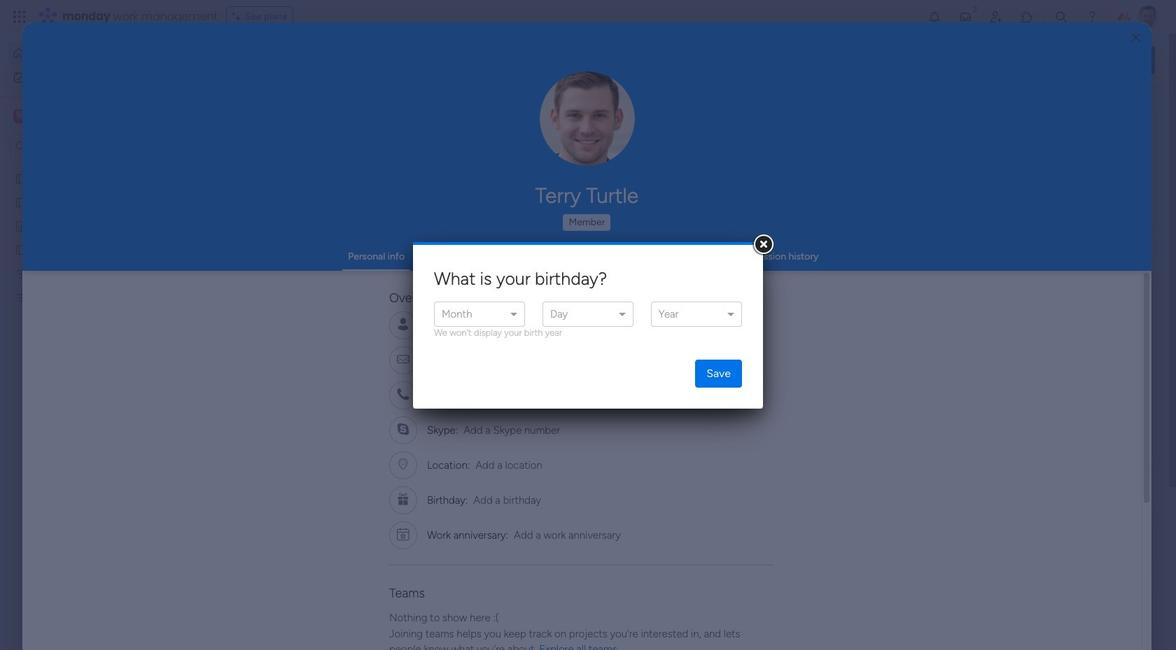 Task type: locate. For each thing, give the bounding box(es) containing it.
public board image up 'public dashboard' "image"
[[15, 195, 28, 209]]

select product image
[[13, 10, 27, 24]]

0 horizontal spatial component image
[[234, 278, 247, 290]]

templates image image
[[958, 282, 1143, 378]]

help image
[[1086, 10, 1100, 24]]

2 workspace image from the left
[[16, 109, 25, 124]]

option
[[0, 166, 179, 168]]

public board image
[[15, 172, 28, 185], [234, 256, 249, 271], [463, 256, 478, 271]]

close image
[[1133, 33, 1141, 43]]

component image
[[234, 278, 247, 290], [463, 278, 476, 290]]

getting started element
[[946, 511, 1156, 567]]

public dashboard image
[[15, 219, 28, 233]]

monday marketplace image
[[1021, 10, 1035, 24]]

notifications image
[[928, 10, 942, 24]]

list box
[[0, 164, 179, 498]]

workspace image
[[13, 109, 27, 124], [16, 109, 25, 124]]

2 horizontal spatial public board image
[[463, 256, 478, 271]]

public board image
[[15, 195, 28, 209], [15, 243, 28, 256]]

2 image
[[969, 1, 982, 16]]

0 vertical spatial public board image
[[15, 195, 28, 209]]

1 horizontal spatial component image
[[463, 278, 476, 290]]

1 vertical spatial public board image
[[15, 243, 28, 256]]

public board image down 'public dashboard' "image"
[[15, 243, 28, 256]]

quick search results list box
[[216, 131, 912, 488]]

1 public board image from the top
[[15, 195, 28, 209]]

add to favorites image
[[415, 428, 429, 442]]

1 horizontal spatial public board image
[[234, 256, 249, 271]]

terry turtle image
[[1138, 6, 1160, 28]]

search everything image
[[1055, 10, 1069, 24]]

public board image for 2nd component icon
[[463, 256, 478, 271]]



Task type: vqa. For each thing, say whether or not it's contained in the screenshot.
templates image
yes



Task type: describe. For each thing, give the bounding box(es) containing it.
dapulse x slim image
[[1135, 102, 1152, 118]]

help center element
[[946, 578, 1156, 634]]

add to favorites image
[[874, 256, 888, 270]]

invite members image
[[990, 10, 1004, 24]]

see plans image
[[232, 9, 245, 25]]

copied! image
[[521, 320, 531, 330]]

public board image for second component icon from right
[[234, 256, 249, 271]]

1 workspace image from the left
[[13, 109, 27, 124]]

1 component image from the left
[[234, 278, 247, 290]]

update feed image
[[959, 10, 973, 24]]

2 component image from the left
[[463, 278, 476, 290]]

0 horizontal spatial public board image
[[15, 172, 28, 185]]

2 public board image from the top
[[15, 243, 28, 256]]



